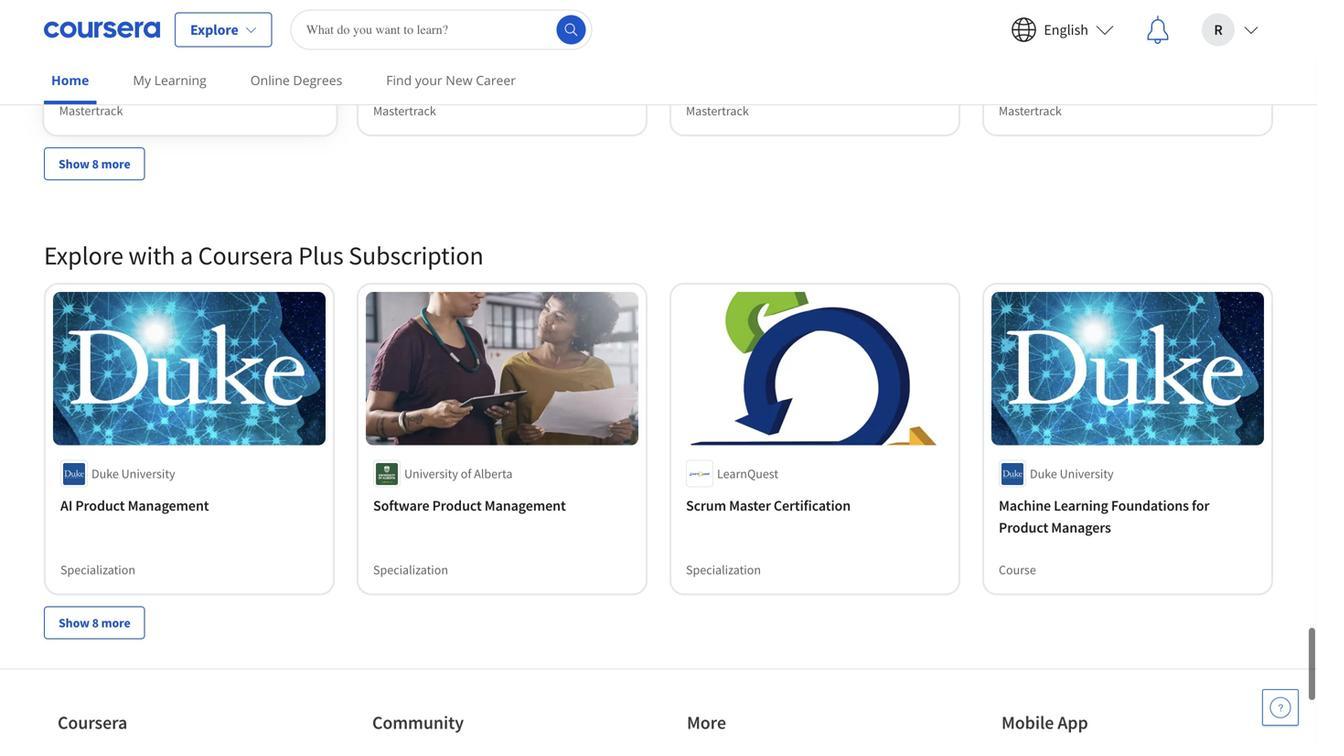 Task type: vqa. For each thing, say whether or not it's contained in the screenshot.
It inside the this professional certificate has ace® recommendation. it is eligible for college credit at participating u.s. colleges and universities. note: the decision to accept specific credit recommendations is up to each institution.
no



Task type: describe. For each thing, give the bounding box(es) containing it.
r button
[[1188, 0, 1274, 59]]

more
[[687, 704, 727, 727]]

chain
[[420, 12, 455, 30]]

subscription
[[349, 232, 484, 264]]

show for show 8 more button within the the explore mastertrack® certificates collection element
[[59, 148, 90, 165]]

software
[[373, 489, 430, 507]]

software product management
[[373, 489, 566, 507]]

mobile app
[[1002, 704, 1089, 727]]

4 mastertrack from the left
[[999, 95, 1062, 112]]

product for ai
[[75, 489, 125, 507]]

university of alberta
[[405, 458, 513, 475]]

certificate for sustainability and development mastertrack® certificate
[[1084, 34, 1149, 52]]

find your new career link
[[379, 59, 523, 101]]

3 mastertrack from the left
[[686, 95, 749, 112]]

university for machine learning foundations for product managers
[[1060, 458, 1114, 475]]

my learning
[[133, 71, 207, 89]]

app
[[1058, 704, 1089, 727]]

credit for supply chain excellence mastertrack® certificate
[[399, 73, 432, 90]]

explore button
[[175, 12, 272, 47]]

find your new career
[[386, 71, 516, 89]]

english
[[1045, 21, 1089, 39]]

my
[[133, 71, 151, 89]]

sustainability and development mastertrack® certificate
[[999, 12, 1198, 52]]

8 for show 8 more button within the the explore mastertrack® certificates collection element
[[92, 148, 99, 165]]

home
[[51, 71, 89, 89]]

more for show 8 more button within the explore with a coursera plus subscription collection element
[[101, 607, 131, 624]]

scrum
[[686, 489, 727, 507]]

instructional design mastertrack® certificate
[[59, 11, 271, 51]]

credit offered for supply
[[399, 73, 473, 90]]

online degrees link
[[243, 59, 350, 101]]

show 8 more button inside the explore mastertrack® certificates collection element
[[44, 140, 145, 173]]

course
[[999, 554, 1037, 571]]

instructional design mastertrack® certificate link
[[59, 9, 321, 53]]

coursera image
[[44, 15, 160, 44]]

8 for show 8 more button within the explore with a coursera plus subscription collection element
[[92, 607, 99, 624]]

community
[[372, 704, 464, 727]]

duke university for product
[[92, 458, 175, 475]]

machine
[[999, 489, 1052, 507]]

management for ai product management
[[128, 489, 209, 507]]

sustainability and development mastertrack® certificate link
[[999, 10, 1257, 54]]

show 8 more for show 8 more button within the explore with a coursera plus subscription collection element
[[59, 607, 131, 624]]

mastertrack® inside instructional design mastertrack® certificate
[[188, 11, 271, 29]]

a
[[180, 232, 193, 264]]

explore with a coursera plus subscription collection element
[[33, 202, 1285, 661]]

supply chain excellence mastertrack® certificate
[[373, 12, 607, 52]]

learning for my
[[154, 71, 207, 89]]

more for show 8 more button within the the explore mastertrack® certificates collection element
[[101, 148, 131, 165]]

management for software product management
[[485, 489, 566, 507]]

2 university from the left
[[405, 458, 458, 475]]



Task type: locate. For each thing, give the bounding box(es) containing it.
1 horizontal spatial management
[[485, 489, 566, 507]]

0 horizontal spatial credit
[[85, 73, 118, 89]]

certification
[[774, 489, 851, 507]]

2 horizontal spatial certificate
[[1084, 34, 1149, 52]]

1 specialization from the left
[[60, 554, 135, 571]]

learning inside "link"
[[154, 71, 207, 89]]

show 8 more inside explore with a coursera plus subscription collection element
[[59, 607, 131, 624]]

0 horizontal spatial management
[[128, 489, 209, 507]]

learnquest
[[718, 458, 779, 475]]

show inside the explore mastertrack® certificates collection element
[[59, 148, 90, 165]]

2 horizontal spatial specialization
[[686, 554, 761, 571]]

2 specialization from the left
[[373, 554, 448, 571]]

2 duke university from the left
[[1031, 458, 1114, 475]]

1 horizontal spatial credit
[[399, 73, 432, 90]]

mastertrack® right excellence
[[525, 12, 607, 30]]

certificate down 'and'
[[1084, 34, 1149, 52]]

None search field
[[291, 10, 593, 50]]

supply
[[373, 12, 417, 30]]

0 horizontal spatial university
[[121, 458, 175, 475]]

offered left career
[[434, 73, 473, 90]]

0 vertical spatial show
[[59, 148, 90, 165]]

1 vertical spatial learning
[[1054, 489, 1109, 507]]

1 vertical spatial show 8 more button
[[44, 599, 145, 632]]

scrum master certification link
[[686, 487, 944, 509]]

learning up managers
[[1054, 489, 1109, 507]]

university
[[121, 458, 175, 475], [405, 458, 458, 475], [1060, 458, 1114, 475]]

credit for instructional design mastertrack® certificate
[[85, 73, 118, 89]]

8
[[92, 148, 99, 165], [92, 607, 99, 624]]

explore inside popup button
[[190, 21, 239, 39]]

8 inside the explore mastertrack® certificates collection element
[[92, 148, 99, 165]]

0 horizontal spatial certificate
[[59, 33, 125, 51]]

duke up ai product management
[[92, 458, 119, 475]]

1 horizontal spatial mastertrack®
[[525, 12, 607, 30]]

scrum master certification
[[686, 489, 851, 507]]

mobile
[[1002, 704, 1055, 727]]

foundations
[[1112, 489, 1190, 507]]

1 horizontal spatial explore
[[190, 21, 239, 39]]

0 vertical spatial explore
[[190, 21, 239, 39]]

1 vertical spatial more
[[101, 607, 131, 624]]

supply chain excellence mastertrack® certificate link
[[373, 10, 631, 54]]

development
[[1114, 12, 1198, 30]]

1 vertical spatial explore
[[44, 232, 123, 264]]

0 horizontal spatial explore
[[44, 232, 123, 264]]

explore mastertrack® certificates collection element
[[33, 0, 1285, 202]]

certificate inside instructional design mastertrack® certificate
[[59, 33, 125, 51]]

mastertrack
[[59, 95, 123, 112], [373, 95, 436, 112], [686, 95, 749, 112], [999, 95, 1062, 112]]

0 vertical spatial learning
[[154, 71, 207, 89]]

2 duke from the left
[[1031, 458, 1058, 475]]

explore right design
[[190, 21, 239, 39]]

1 horizontal spatial offered
[[434, 73, 473, 90]]

0 vertical spatial more
[[101, 148, 131, 165]]

0 horizontal spatial specialization
[[60, 554, 135, 571]]

home link
[[44, 59, 96, 104]]

1 horizontal spatial duke university
[[1031, 458, 1114, 475]]

0 horizontal spatial credit offered
[[85, 73, 160, 89]]

duke university
[[92, 458, 175, 475], [1031, 458, 1114, 475]]

show 8 more button
[[44, 140, 145, 173], [44, 599, 145, 632]]

certificate down instructional
[[59, 33, 125, 51]]

1 8 from the top
[[92, 148, 99, 165]]

credit
[[85, 73, 118, 89], [399, 73, 432, 90]]

2 horizontal spatial mastertrack®
[[999, 34, 1081, 52]]

1 horizontal spatial university
[[405, 458, 458, 475]]

0 horizontal spatial product
[[75, 489, 125, 507]]

specialization
[[60, 554, 135, 571], [373, 554, 448, 571], [686, 554, 761, 571]]

ai product management
[[60, 489, 209, 507]]

2 mastertrack from the left
[[373, 95, 436, 112]]

instructional
[[59, 11, 140, 29]]

specialization for ai
[[60, 554, 135, 571]]

explore for explore
[[190, 21, 239, 39]]

duke
[[92, 458, 119, 475], [1031, 458, 1058, 475]]

specialization for software
[[373, 554, 448, 571]]

credit left my
[[85, 73, 118, 89]]

your
[[415, 71, 443, 89]]

duke for learning
[[1031, 458, 1058, 475]]

show inside explore with a coursera plus subscription collection element
[[59, 607, 90, 624]]

1 management from the left
[[128, 489, 209, 507]]

show 8 more for show 8 more button within the the explore mastertrack® certificates collection element
[[59, 148, 131, 165]]

certificate
[[59, 33, 125, 51], [373, 34, 438, 52], [1084, 34, 1149, 52]]

mastertrack®
[[188, 11, 271, 29], [525, 12, 607, 30], [999, 34, 1081, 52]]

2 credit offered from the left
[[399, 73, 473, 90]]

2 offered from the left
[[434, 73, 473, 90]]

of
[[461, 458, 472, 475]]

machine learning foundations for product managers link
[[999, 487, 1257, 531]]

duke university up machine learning foundations for product managers
[[1031, 458, 1114, 475]]

master
[[729, 489, 771, 507]]

alberta
[[474, 458, 513, 475]]

explore left with
[[44, 232, 123, 264]]

2 show 8 more from the top
[[59, 607, 131, 624]]

1 horizontal spatial credit offered
[[399, 73, 473, 90]]

product down university of alberta
[[432, 489, 482, 507]]

2 management from the left
[[485, 489, 566, 507]]

1 horizontal spatial learning
[[1054, 489, 1109, 507]]

managers
[[1052, 511, 1112, 529]]

8 inside explore with a coursera plus subscription collection element
[[92, 607, 99, 624]]

product
[[75, 489, 125, 507], [432, 489, 482, 507], [999, 511, 1049, 529]]

mastertrack® down sustainability
[[999, 34, 1081, 52]]

1 credit offered from the left
[[85, 73, 160, 89]]

design
[[143, 11, 185, 29]]

plus
[[298, 232, 344, 264]]

1 credit from the left
[[85, 73, 118, 89]]

0 horizontal spatial coursera
[[58, 704, 127, 727]]

find
[[386, 71, 412, 89]]

mastertrack® inside "sustainability and development mastertrack® certificate"
[[999, 34, 1081, 52]]

degrees
[[293, 71, 343, 89]]

more
[[101, 148, 131, 165], [101, 607, 131, 624]]

1 offered from the left
[[121, 73, 160, 89]]

show
[[59, 148, 90, 165], [59, 607, 90, 624]]

online
[[251, 71, 290, 89]]

ai product management link
[[60, 487, 318, 509]]

online degrees
[[251, 71, 343, 89]]

What do you want to learn? text field
[[291, 10, 593, 50]]

learning for machine
[[1054, 489, 1109, 507]]

specialization down the ai
[[60, 554, 135, 571]]

duke for product
[[92, 458, 119, 475]]

1 show 8 more from the top
[[59, 148, 131, 165]]

coursera inside explore with a coursera plus subscription collection element
[[198, 232, 293, 264]]

1 show 8 more button from the top
[[44, 140, 145, 173]]

show 8 more
[[59, 148, 131, 165], [59, 607, 131, 624]]

offered
[[121, 73, 160, 89], [434, 73, 473, 90]]

product inside machine learning foundations for product managers
[[999, 511, 1049, 529]]

duke university up ai product management
[[92, 458, 175, 475]]

for
[[1193, 489, 1210, 507]]

show 8 more button inside explore with a coursera plus subscription collection element
[[44, 599, 145, 632]]

coursera
[[198, 232, 293, 264], [58, 704, 127, 727]]

product for software
[[432, 489, 482, 507]]

show 8 more inside the explore mastertrack® certificates collection element
[[59, 148, 131, 165]]

0 vertical spatial 8
[[92, 148, 99, 165]]

mastertrack® inside supply chain excellence mastertrack® certificate
[[525, 12, 607, 30]]

duke university for learning
[[1031, 458, 1114, 475]]

mastertrack® for sustainability and development mastertrack® certificate
[[999, 34, 1081, 52]]

show for show 8 more button within the explore with a coursera plus subscription collection element
[[59, 607, 90, 624]]

1 horizontal spatial specialization
[[373, 554, 448, 571]]

learning right my
[[154, 71, 207, 89]]

1 horizontal spatial product
[[432, 489, 482, 507]]

2 8 from the top
[[92, 607, 99, 624]]

explore
[[190, 21, 239, 39], [44, 232, 123, 264]]

english button
[[997, 0, 1129, 59]]

0 horizontal spatial mastertrack®
[[188, 11, 271, 29]]

2 more from the top
[[101, 607, 131, 624]]

excellence
[[458, 12, 522, 30]]

with
[[128, 232, 175, 264]]

3 specialization from the left
[[686, 554, 761, 571]]

2 show from the top
[[59, 607, 90, 624]]

1 vertical spatial 8
[[92, 607, 99, 624]]

university for ai product management
[[121, 458, 175, 475]]

credit left the new
[[399, 73, 432, 90]]

and
[[1088, 12, 1111, 30]]

0 horizontal spatial offered
[[121, 73, 160, 89]]

1 duke university from the left
[[92, 458, 175, 475]]

0 vertical spatial show 8 more button
[[44, 140, 145, 173]]

3 university from the left
[[1060, 458, 1114, 475]]

2 horizontal spatial university
[[1060, 458, 1114, 475]]

specialization down scrum
[[686, 554, 761, 571]]

r
[[1215, 21, 1223, 39]]

help center image
[[1270, 696, 1292, 718]]

credit offered for instructional
[[85, 73, 160, 89]]

1 university from the left
[[121, 458, 175, 475]]

0 vertical spatial show 8 more
[[59, 148, 131, 165]]

offered for design
[[121, 73, 160, 89]]

learning
[[154, 71, 207, 89], [1054, 489, 1109, 507]]

1 show from the top
[[59, 148, 90, 165]]

explore for explore with a coursera plus subscription
[[44, 232, 123, 264]]

offered for chain
[[434, 73, 473, 90]]

credit offered
[[85, 73, 160, 89], [399, 73, 473, 90]]

software product management link
[[373, 487, 631, 509]]

product down machine
[[999, 511, 1049, 529]]

my learning link
[[126, 59, 214, 101]]

certificate inside supply chain excellence mastertrack® certificate
[[373, 34, 438, 52]]

more inside the explore mastertrack® certificates collection element
[[101, 148, 131, 165]]

1 horizontal spatial certificate
[[373, 34, 438, 52]]

0 horizontal spatial duke
[[92, 458, 119, 475]]

offered down instructional design mastertrack® certificate
[[121, 73, 160, 89]]

product right the ai
[[75, 489, 125, 507]]

machine learning foundations for product managers
[[999, 489, 1210, 529]]

mastertrack® for supply chain excellence mastertrack® certificate
[[525, 12, 607, 30]]

university up ai product management
[[121, 458, 175, 475]]

1 mastertrack from the left
[[59, 95, 123, 112]]

0 vertical spatial coursera
[[198, 232, 293, 264]]

ai
[[60, 489, 73, 507]]

explore with a coursera plus subscription
[[44, 232, 484, 264]]

university up machine learning foundations for product managers
[[1060, 458, 1114, 475]]

1 vertical spatial coursera
[[58, 704, 127, 727]]

0 horizontal spatial duke university
[[92, 458, 175, 475]]

1 horizontal spatial duke
[[1031, 458, 1058, 475]]

certificate for supply chain excellence mastertrack® certificate
[[373, 34, 438, 52]]

specialization for scrum
[[686, 554, 761, 571]]

management
[[128, 489, 209, 507], [485, 489, 566, 507]]

1 vertical spatial show
[[59, 607, 90, 624]]

learning inside machine learning foundations for product managers
[[1054, 489, 1109, 507]]

1 horizontal spatial coursera
[[198, 232, 293, 264]]

0 horizontal spatial learning
[[154, 71, 207, 89]]

certificate inside "sustainability and development mastertrack® certificate"
[[1084, 34, 1149, 52]]

duke up machine
[[1031, 458, 1058, 475]]

2 horizontal spatial product
[[999, 511, 1049, 529]]

1 more from the top
[[101, 148, 131, 165]]

sustainability
[[999, 12, 1085, 30]]

specialization down the software
[[373, 554, 448, 571]]

university left the of
[[405, 458, 458, 475]]

new
[[446, 71, 473, 89]]

more inside explore with a coursera plus subscription collection element
[[101, 607, 131, 624]]

2 show 8 more button from the top
[[44, 599, 145, 632]]

mastertrack® right design
[[188, 11, 271, 29]]

certificate down supply
[[373, 34, 438, 52]]

1 duke from the left
[[92, 458, 119, 475]]

1 vertical spatial show 8 more
[[59, 607, 131, 624]]

career
[[476, 71, 516, 89]]

2 credit from the left
[[399, 73, 432, 90]]



